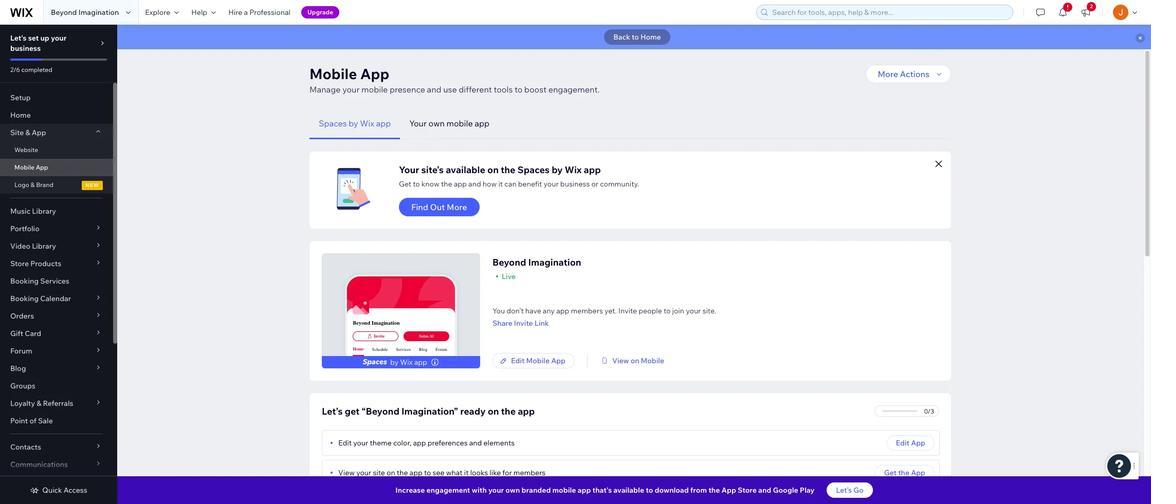 Task type: vqa. For each thing, say whether or not it's contained in the screenshot.
middle Home
yes



Task type: locate. For each thing, give the bounding box(es) containing it.
let's set up your business
[[10, 33, 66, 53]]

0 vertical spatial services
[[40, 277, 69, 286]]

app right any
[[557, 307, 570, 316]]

home down setup
[[10, 111, 31, 120]]

2 vertical spatial &
[[37, 399, 41, 408]]

on up how
[[488, 164, 499, 176]]

forum inside home schedule services blog forum
[[436, 348, 447, 352]]

home for home
[[10, 111, 31, 120]]

library up 'portfolio' "dropdown button" at the top
[[32, 207, 56, 216]]

app down different
[[475, 118, 490, 129]]

to inside mobile app manage your mobile presence and use different tools to boost engagement.
[[515, 84, 523, 95]]

2 vertical spatial home
[[353, 347, 364, 352]]

1 vertical spatial spaces
[[518, 164, 550, 176]]

2 vertical spatial imagination
[[372, 320, 400, 327]]

boost
[[525, 84, 547, 95]]

forum inside dropdown button
[[10, 347, 32, 356]]

1 horizontal spatial get
[[885, 469, 897, 478]]

library up products
[[32, 242, 56, 251]]

1 vertical spatial wix
[[565, 164, 582, 176]]

mobile down 'use'
[[447, 118, 473, 129]]

mobile inside sidebar element
[[14, 164, 34, 171]]

theme
[[370, 439, 392, 448]]

satın
[[419, 334, 429, 339]]

join
[[672, 307, 685, 316]]

point of sale
[[10, 417, 53, 426]]

hire a professional
[[228, 8, 291, 17]]

it left can
[[499, 180, 503, 189]]

2 vertical spatial mobile
[[553, 486, 576, 495]]

0 vertical spatial get
[[399, 180, 412, 189]]

home right "back"
[[641, 32, 661, 42]]

your own mobile app button
[[400, 108, 499, 139]]

1 vertical spatial imagination
[[528, 257, 582, 268]]

spaces up benefit
[[518, 164, 550, 176]]

1 horizontal spatial services
[[396, 348, 411, 352]]

services up calendar
[[40, 277, 69, 286]]

0 vertical spatial view
[[613, 356, 629, 366]]

to inside button
[[632, 32, 639, 42]]

1 vertical spatial view
[[338, 469, 355, 478]]

2 booking from the top
[[10, 294, 39, 303]]

0 vertical spatial invite
[[619, 307, 637, 316]]

your right manage
[[343, 84, 360, 95]]

0 horizontal spatial members
[[514, 469, 546, 478]]

mobile inside mobile app manage your mobile presence and use different tools to boost engagement.
[[310, 65, 357, 83]]

home inside home schedule services blog forum
[[353, 347, 364, 352]]

0 horizontal spatial business
[[10, 44, 41, 53]]

1 vertical spatial blog
[[10, 364, 26, 373]]

point
[[10, 417, 28, 426]]

quick access button
[[30, 486, 87, 495]]

and left the google
[[759, 486, 772, 495]]

your inside let's set up your business
[[51, 33, 66, 43]]

booking down store products
[[10, 277, 39, 286]]

edit up get the app button
[[896, 439, 910, 448]]

0 horizontal spatial edit
[[338, 439, 352, 448]]

0 horizontal spatial imagination
[[78, 8, 119, 17]]

1 vertical spatial store
[[738, 486, 757, 495]]

0 vertical spatial your
[[410, 118, 427, 129]]

mobile right branded
[[553, 486, 576, 495]]

referrals
[[43, 399, 73, 408]]

store left the google
[[738, 486, 757, 495]]

app right color,
[[413, 439, 426, 448]]

beyond up home schedule services blog forum
[[353, 320, 370, 327]]

1 horizontal spatial available
[[614, 486, 645, 495]]

0 horizontal spatial mobile
[[362, 84, 388, 95]]

own down 'use'
[[429, 118, 445, 129]]

your right join
[[686, 307, 701, 316]]

mobile inside button
[[447, 118, 473, 129]]

more left 'actions'
[[878, 69, 899, 79]]

0 horizontal spatial beyond imagination
[[51, 8, 119, 17]]

1 horizontal spatial spaces
[[518, 164, 550, 176]]

new
[[85, 182, 99, 189]]

get left know
[[399, 180, 412, 189]]

mobile app manage your mobile presence and use different tools to boost engagement.
[[310, 65, 600, 95]]

let's left "go"
[[837, 486, 852, 495]]

your down presence at the left top of the page
[[410, 118, 427, 129]]

and left 'use'
[[427, 84, 442, 95]]

groups
[[10, 382, 35, 391]]

0 horizontal spatial forum
[[10, 347, 32, 356]]

view on mobile button
[[600, 356, 665, 366]]

1 vertical spatial invite
[[514, 319, 533, 328]]

library inside popup button
[[32, 242, 56, 251]]

app
[[360, 65, 390, 83], [32, 128, 46, 137], [36, 164, 48, 171], [551, 356, 566, 366], [911, 439, 926, 448], [911, 469, 926, 478], [722, 486, 736, 495]]

on right ready
[[488, 406, 499, 418]]

available right that's
[[614, 486, 645, 495]]

1 horizontal spatial forum
[[436, 348, 447, 352]]

to right "back"
[[632, 32, 639, 42]]

to left know
[[413, 180, 420, 189]]

0 horizontal spatial own
[[429, 118, 445, 129]]

services inside home schedule services blog forum
[[396, 348, 411, 352]]

business inside let's set up your business
[[10, 44, 41, 53]]

2 vertical spatial by
[[390, 358, 399, 367]]

wix inside your site's available on the spaces by wix app get to know the app and how it can benefit your business or community.
[[565, 164, 582, 176]]

2 horizontal spatial &
[[37, 399, 41, 408]]

2 horizontal spatial wix
[[565, 164, 582, 176]]

home
[[641, 32, 661, 42], [10, 111, 31, 120], [353, 347, 364, 352]]

available up how
[[446, 164, 486, 176]]

video library
[[10, 242, 56, 251]]

0 vertical spatial mobile
[[362, 84, 388, 95]]

0 vertical spatial library
[[32, 207, 56, 216]]

& right site
[[25, 128, 30, 137]]

more
[[878, 69, 899, 79], [447, 202, 467, 212]]

1 booking from the top
[[10, 277, 39, 286]]

blog down satın
[[419, 348, 428, 352]]

the inside button
[[899, 469, 910, 478]]

1 horizontal spatial imagination
[[372, 320, 400, 327]]

find out more button
[[399, 198, 480, 217]]

0 vertical spatial spaces
[[319, 118, 347, 129]]

2 vertical spatial beyond
[[353, 320, 370, 327]]

view down share invite link button
[[613, 356, 629, 366]]

let's for let's go
[[837, 486, 852, 495]]

view for view on mobile
[[613, 356, 629, 366]]

1 horizontal spatial view
[[613, 356, 629, 366]]

1 vertical spatial it
[[464, 469, 469, 478]]

by inside your site's available on the spaces by wix app get to know the app and how it can benefit your business or community.
[[552, 164, 563, 176]]

0 horizontal spatial by
[[349, 118, 358, 129]]

the right know
[[441, 180, 452, 189]]

booking services link
[[0, 273, 113, 290]]

to left join
[[664, 307, 671, 316]]

wix
[[360, 118, 374, 129], [565, 164, 582, 176], [400, 358, 413, 367]]

& right logo
[[31, 181, 35, 189]]

store products
[[10, 259, 61, 268]]

on
[[488, 164, 499, 176], [631, 356, 640, 366], [488, 406, 499, 418], [387, 469, 395, 478]]

& inside 'popup button'
[[25, 128, 30, 137]]

back to home
[[614, 32, 661, 42]]

0 horizontal spatial blog
[[10, 364, 26, 373]]

quick
[[42, 486, 62, 495]]

0 horizontal spatial beyond
[[51, 8, 77, 17]]

own down for
[[506, 486, 520, 495]]

get
[[345, 406, 360, 418]]

let's left get
[[322, 406, 343, 418]]

own
[[429, 118, 445, 129], [506, 486, 520, 495]]

your right benefit
[[544, 180, 559, 189]]

0/3
[[925, 408, 935, 415]]

setup
[[10, 93, 31, 102]]

of
[[30, 417, 36, 426]]

2 horizontal spatial imagination
[[528, 257, 582, 268]]

0 vertical spatial by
[[349, 118, 358, 129]]

1 horizontal spatial own
[[506, 486, 520, 495]]

library for music library
[[32, 207, 56, 216]]

mobile down link on the left of page
[[526, 356, 550, 366]]

0 vertical spatial blog
[[419, 348, 428, 352]]

app down home schedule services blog forum
[[414, 358, 427, 367]]

services up by wix app
[[396, 348, 411, 352]]

back to home alert
[[117, 25, 1152, 49]]

and left how
[[469, 180, 481, 189]]

edit inside edit mobile app button
[[511, 356, 525, 366]]

0 vertical spatial it
[[499, 180, 503, 189]]

1 vertical spatial your
[[399, 164, 419, 176]]

on right site
[[387, 469, 395, 478]]

play
[[800, 486, 815, 495]]

1 vertical spatial let's
[[837, 486, 852, 495]]

0 vertical spatial &
[[25, 128, 30, 137]]

& right loyalty
[[37, 399, 41, 408]]

groups link
[[0, 378, 113, 395]]

0 vertical spatial beyond
[[51, 8, 77, 17]]

portfolio
[[10, 224, 39, 234]]

tools
[[494, 84, 513, 95]]

use
[[443, 84, 457, 95]]

1 vertical spatial library
[[32, 242, 56, 251]]

1 horizontal spatial members
[[571, 307, 603, 316]]

2 vertical spatial wix
[[400, 358, 413, 367]]

members up branded
[[514, 469, 546, 478]]

people
[[639, 307, 662, 316]]

website
[[14, 146, 38, 154]]

the up elements
[[501, 406, 516, 418]]

business down the let's
[[10, 44, 41, 53]]

your for site's
[[399, 164, 419, 176]]

1 horizontal spatial business
[[561, 180, 590, 189]]

booking up orders
[[10, 294, 39, 303]]

let's inside button
[[837, 486, 852, 495]]

get down edit app button at the right bottom of page
[[885, 469, 897, 478]]

mobile up manage
[[310, 65, 357, 83]]

more inside button
[[447, 202, 467, 212]]

app inside button
[[911, 469, 926, 478]]

2 library from the top
[[32, 242, 56, 251]]

any
[[543, 307, 555, 316]]

1 horizontal spatial invite
[[514, 319, 533, 328]]

gift card button
[[0, 325, 113, 343]]

0 horizontal spatial wix
[[360, 118, 374, 129]]

more right out
[[447, 202, 467, 212]]

business left 'or'
[[561, 180, 590, 189]]

upgrade button
[[301, 6, 340, 19]]

edit for edit your theme color, app preferences and elements
[[338, 439, 352, 448]]

0 horizontal spatial get
[[399, 180, 412, 189]]

booking
[[10, 277, 39, 286], [10, 294, 39, 303]]

home inside button
[[641, 32, 661, 42]]

invite down "don't"
[[514, 319, 533, 328]]

view for view your site on the app to see what it looks like for members
[[338, 469, 355, 478]]

members
[[571, 307, 603, 316], [514, 469, 546, 478]]

point of sale link
[[0, 413, 113, 430]]

and inside mobile app manage your mobile presence and use different tools to boost engagement.
[[427, 84, 442, 95]]

1 horizontal spatial beyond
[[353, 320, 370, 327]]

blog up groups
[[10, 364, 26, 373]]

0 horizontal spatial view
[[338, 469, 355, 478]]

0 vertical spatial members
[[571, 307, 603, 316]]

members inside you don't have any app members yet. invite people to join your site. share invite link
[[571, 307, 603, 316]]

home schedule services blog forum
[[353, 347, 447, 352]]

app inside you don't have any app members yet. invite people to join your site. share invite link
[[557, 307, 570, 316]]

website link
[[0, 141, 113, 159]]

1 vertical spatial booking
[[10, 294, 39, 303]]

app up the increase
[[410, 469, 423, 478]]

1 vertical spatial services
[[396, 348, 411, 352]]

the down edit app button at the right bottom of page
[[899, 469, 910, 478]]

0 vertical spatial booking
[[10, 277, 39, 286]]

0 vertical spatial wix
[[360, 118, 374, 129]]

1 horizontal spatial mobile
[[447, 118, 473, 129]]

2 horizontal spatial beyond imagination
[[493, 257, 582, 268]]

your left theme
[[353, 439, 368, 448]]

help
[[191, 8, 207, 17]]

mobile down website
[[14, 164, 34, 171]]

loyalty & referrals button
[[0, 395, 113, 413]]

mobile
[[310, 65, 357, 83], [14, 164, 34, 171], [526, 356, 550, 366], [641, 356, 665, 366]]

library for video library
[[32, 242, 56, 251]]

ready
[[460, 406, 486, 418]]

tab list
[[310, 108, 952, 139]]

get the app
[[885, 469, 926, 478]]

1 horizontal spatial more
[[878, 69, 899, 79]]

booking inside popup button
[[10, 294, 39, 303]]

edit app button
[[887, 436, 935, 451]]

0 vertical spatial own
[[429, 118, 445, 129]]

store inside store products 'dropdown button'
[[10, 259, 29, 268]]

by wix app
[[390, 358, 427, 367]]

beyond up live
[[493, 257, 526, 268]]

edit inside edit app button
[[896, 439, 910, 448]]

edit down get
[[338, 439, 352, 448]]

1 horizontal spatial let's
[[837, 486, 852, 495]]

share
[[493, 319, 513, 328]]

store down video
[[10, 259, 29, 268]]

spaces down manage
[[319, 118, 347, 129]]

your left site's
[[399, 164, 419, 176]]

music library
[[10, 207, 56, 216]]

to right "tools"
[[515, 84, 523, 95]]

invite
[[619, 307, 637, 316], [514, 319, 533, 328], [374, 334, 385, 339]]

app left how
[[454, 180, 467, 189]]

app down presence at the left top of the page
[[376, 118, 391, 129]]

2 horizontal spatial edit
[[896, 439, 910, 448]]

find
[[411, 202, 428, 212]]

2 horizontal spatial mobile
[[553, 486, 576, 495]]

1 vertical spatial get
[[885, 469, 897, 478]]

1 vertical spatial available
[[614, 486, 645, 495]]

go
[[854, 486, 864, 495]]

& inside 'dropdown button'
[[37, 399, 41, 408]]

edit down share
[[511, 356, 525, 366]]

1 horizontal spatial store
[[738, 486, 757, 495]]

your inside your site's available on the spaces by wix app get to know the app and how it can benefit your business or community.
[[399, 164, 419, 176]]

2
[[1090, 3, 1093, 10]]

1 horizontal spatial beyond imagination
[[353, 320, 400, 327]]

site.
[[703, 307, 717, 316]]

app inside 'popup button'
[[32, 128, 46, 137]]

card
[[25, 329, 41, 338]]

1 horizontal spatial &
[[31, 181, 35, 189]]

beyond
[[51, 8, 77, 17], [493, 257, 526, 268], [353, 320, 370, 327]]

booking services
[[10, 277, 69, 286]]

tab list containing spaces by wix app
[[310, 108, 952, 139]]

"beyond
[[362, 406, 400, 418]]

presence
[[390, 84, 425, 95]]

view left site
[[338, 469, 355, 478]]

mobile inside button
[[526, 356, 550, 366]]

see
[[433, 469, 445, 478]]

you don't have any app members yet. invite people to join your site. share invite link
[[493, 307, 717, 328]]

1 library from the top
[[32, 207, 56, 216]]

1 vertical spatial &
[[31, 181, 35, 189]]

0 horizontal spatial home
[[10, 111, 31, 120]]

your right the up
[[51, 33, 66, 43]]

preferences
[[428, 439, 468, 448]]

0 horizontal spatial let's
[[322, 406, 343, 418]]

1 vertical spatial home
[[10, 111, 31, 120]]

beyond up let's set up your business
[[51, 8, 77, 17]]

0 horizontal spatial services
[[40, 277, 69, 286]]

mobile left presence at the left top of the page
[[362, 84, 388, 95]]

community.
[[600, 180, 639, 189]]

your inside your own mobile app button
[[410, 118, 427, 129]]

business inside your site's available on the spaces by wix app get to know the app and how it can benefit your business or community.
[[561, 180, 590, 189]]

engagement.
[[549, 84, 600, 95]]

1 vertical spatial business
[[561, 180, 590, 189]]

0 vertical spatial store
[[10, 259, 29, 268]]

2 horizontal spatial home
[[641, 32, 661, 42]]

access
[[64, 486, 87, 495]]

0 vertical spatial business
[[10, 44, 41, 53]]

0 horizontal spatial store
[[10, 259, 29, 268]]

booking for booking calendar
[[10, 294, 39, 303]]

1 vertical spatial beyond imagination
[[493, 257, 582, 268]]

members up share invite link button
[[571, 307, 603, 316]]

let's go button
[[827, 483, 873, 498]]

0 horizontal spatial more
[[447, 202, 467, 212]]

home inside sidebar element
[[10, 111, 31, 120]]

download
[[655, 486, 689, 495]]

1 vertical spatial more
[[447, 202, 467, 212]]

link
[[535, 319, 549, 328]]

your site's available on the spaces by wix app get to know the app and how it can benefit your business or community.
[[399, 164, 639, 189]]

home left schedule
[[353, 347, 364, 352]]

don't
[[507, 307, 524, 316]]

invite up schedule
[[374, 334, 385, 339]]

0 vertical spatial home
[[641, 32, 661, 42]]

invite right yet.
[[619, 307, 637, 316]]

forum
[[10, 347, 32, 356], [436, 348, 447, 352]]

more inside popup button
[[878, 69, 899, 79]]

app left that's
[[578, 486, 591, 495]]

the up can
[[501, 164, 516, 176]]

2 vertical spatial beyond imagination
[[353, 320, 400, 327]]

logo
[[14, 181, 29, 189]]

2 vertical spatial invite
[[374, 334, 385, 339]]

0 horizontal spatial spaces
[[319, 118, 347, 129]]

it right what
[[464, 469, 469, 478]]

1 vertical spatial by
[[552, 164, 563, 176]]



Task type: describe. For each thing, give the bounding box(es) containing it.
app inside button
[[376, 118, 391, 129]]

edit for edit mobile app
[[511, 356, 525, 366]]

portfolio button
[[0, 220, 113, 238]]

booking for booking services
[[10, 277, 39, 286]]

looks
[[470, 469, 488, 478]]

get inside button
[[885, 469, 897, 478]]

site
[[373, 469, 385, 478]]

0 vertical spatial imagination
[[78, 8, 119, 17]]

music library link
[[0, 203, 113, 220]]

live
[[502, 272, 516, 281]]

you
[[493, 307, 505, 316]]

for
[[503, 469, 512, 478]]

and left elements
[[469, 439, 482, 448]]

up
[[40, 33, 49, 43]]

contacts
[[10, 443, 41, 452]]

spaces by wix app
[[319, 118, 391, 129]]

home link
[[0, 106, 113, 124]]

orders button
[[0, 308, 113, 325]]

hire
[[228, 8, 242, 17]]

site & app
[[10, 128, 46, 137]]

view on mobile
[[613, 356, 665, 366]]

communications
[[10, 460, 68, 470]]

blog inside popup button
[[10, 364, 26, 373]]

brand
[[36, 181, 54, 189]]

2 horizontal spatial beyond
[[493, 257, 526, 268]]

2/6 completed
[[10, 66, 52, 74]]

know
[[422, 180, 440, 189]]

Search for tools, apps, help & more... field
[[769, 5, 1010, 20]]

calendar
[[40, 294, 71, 303]]

app up 'or'
[[584, 164, 601, 176]]

google
[[773, 486, 799, 495]]

to inside your site's available on the spaces by wix app get to know the app and how it can benefit your business or community.
[[413, 180, 420, 189]]

your inside your site's available on the spaces by wix app get to know the app and how it can benefit your business or community.
[[544, 180, 559, 189]]

1 vertical spatial members
[[514, 469, 546, 478]]

setup link
[[0, 89, 113, 106]]

more actions
[[878, 69, 930, 79]]

available inside your site's available on the spaces by wix app get to know the app and how it can benefit your business or community.
[[446, 164, 486, 176]]

share invite link button
[[493, 319, 717, 328]]

the right from
[[709, 486, 720, 495]]

out
[[430, 202, 445, 212]]

contacts button
[[0, 439, 113, 456]]

let's go
[[837, 486, 864, 495]]

the up the increase
[[397, 469, 408, 478]]

increase
[[396, 486, 425, 495]]

video library button
[[0, 238, 113, 255]]

store products button
[[0, 255, 113, 273]]

1 horizontal spatial by
[[390, 358, 399, 367]]

yet.
[[605, 307, 617, 316]]

like
[[490, 469, 501, 478]]

to inside you don't have any app members yet. invite people to join your site. share invite link
[[664, 307, 671, 316]]

edit for edit app
[[896, 439, 910, 448]]

let's get "beyond imagination" ready on the app
[[322, 406, 535, 418]]

0 horizontal spatial invite
[[374, 334, 385, 339]]

professional
[[250, 8, 291, 17]]

app inside button
[[475, 118, 490, 129]]

increase engagement with your own branded mobile app that's available to download from the app store and google play
[[396, 486, 815, 495]]

0 horizontal spatial it
[[464, 469, 469, 478]]

more actions button
[[866, 65, 952, 83]]

own inside button
[[429, 118, 445, 129]]

engagement
[[427, 486, 470, 495]]

mobile down people
[[641, 356, 665, 366]]

your right with on the left bottom of the page
[[489, 486, 504, 495]]

a
[[244, 8, 248, 17]]

logo & brand
[[14, 181, 54, 189]]

& for loyalty
[[37, 399, 41, 408]]

0 vertical spatial beyond imagination
[[51, 8, 119, 17]]

satın al
[[419, 334, 434, 339]]

blog button
[[0, 360, 113, 378]]

imagination"
[[402, 406, 458, 418]]

by inside spaces by wix app button
[[349, 118, 358, 129]]

services inside sidebar element
[[40, 277, 69, 286]]

back
[[614, 32, 631, 42]]

to left download
[[646, 486, 653, 495]]

loyalty & referrals
[[10, 399, 73, 408]]

on inside your site's available on the spaces by wix app get to know the app and how it can benefit your business or community.
[[488, 164, 499, 176]]

app inside mobile app manage your mobile presence and use different tools to boost engagement.
[[360, 65, 390, 83]]

back to home button
[[604, 29, 671, 45]]

find out more
[[411, 202, 467, 212]]

color,
[[393, 439, 412, 448]]

quick access
[[42, 486, 87, 495]]

completed
[[21, 66, 52, 74]]

your inside you don't have any app members yet. invite people to join your site. share invite link
[[686, 307, 701, 316]]

view your site on the app to see what it looks like for members
[[338, 469, 546, 478]]

site & app button
[[0, 124, 113, 141]]

your inside mobile app manage your mobile presence and use different tools to boost engagement.
[[343, 84, 360, 95]]

and inside your site's available on the spaces by wix app get to know the app and how it can benefit your business or community.
[[469, 180, 481, 189]]

to left see on the left bottom of page
[[424, 469, 431, 478]]

orders
[[10, 312, 34, 321]]

your for own
[[410, 118, 427, 129]]

loyalty
[[10, 399, 35, 408]]

sidebar element
[[0, 25, 117, 505]]

on down share invite link button
[[631, 356, 640, 366]]

2 horizontal spatial invite
[[619, 307, 637, 316]]

1 vertical spatial own
[[506, 486, 520, 495]]

mobile inside mobile app manage your mobile presence and use different tools to boost engagement.
[[362, 84, 388, 95]]

manage
[[310, 84, 341, 95]]

edit your theme color, app preferences and elements
[[338, 439, 515, 448]]

mobile app
[[14, 164, 48, 171]]

booking calendar
[[10, 294, 71, 303]]

let's for let's get "beyond imagination" ready on the app
[[322, 406, 343, 418]]

wix inside button
[[360, 118, 374, 129]]

spaces inside button
[[319, 118, 347, 129]]

home for home schedule services blog forum
[[353, 347, 364, 352]]

get inside your site's available on the spaces by wix app get to know the app and how it can benefit your business or community.
[[399, 180, 412, 189]]

spaces inside your site's available on the spaces by wix app get to know the app and how it can benefit your business or community.
[[518, 164, 550, 176]]

blog inside home schedule services blog forum
[[419, 348, 428, 352]]

help button
[[185, 0, 222, 25]]

your left site
[[357, 469, 372, 478]]

that's
[[593, 486, 612, 495]]

it inside your site's available on the spaces by wix app get to know the app and how it can benefit your business or community.
[[499, 180, 503, 189]]

gift
[[10, 329, 23, 338]]

& for logo
[[31, 181, 35, 189]]

app down edit mobile app button
[[518, 406, 535, 418]]

& for site
[[25, 128, 30, 137]]

can
[[505, 180, 517, 189]]

booking calendar button
[[0, 290, 113, 308]]

site's
[[422, 164, 444, 176]]

your own mobile app
[[410, 118, 490, 129]]

let's
[[10, 33, 27, 43]]

edit app
[[896, 439, 926, 448]]

with
[[472, 486, 487, 495]]

actions
[[900, 69, 930, 79]]

video
[[10, 242, 30, 251]]



